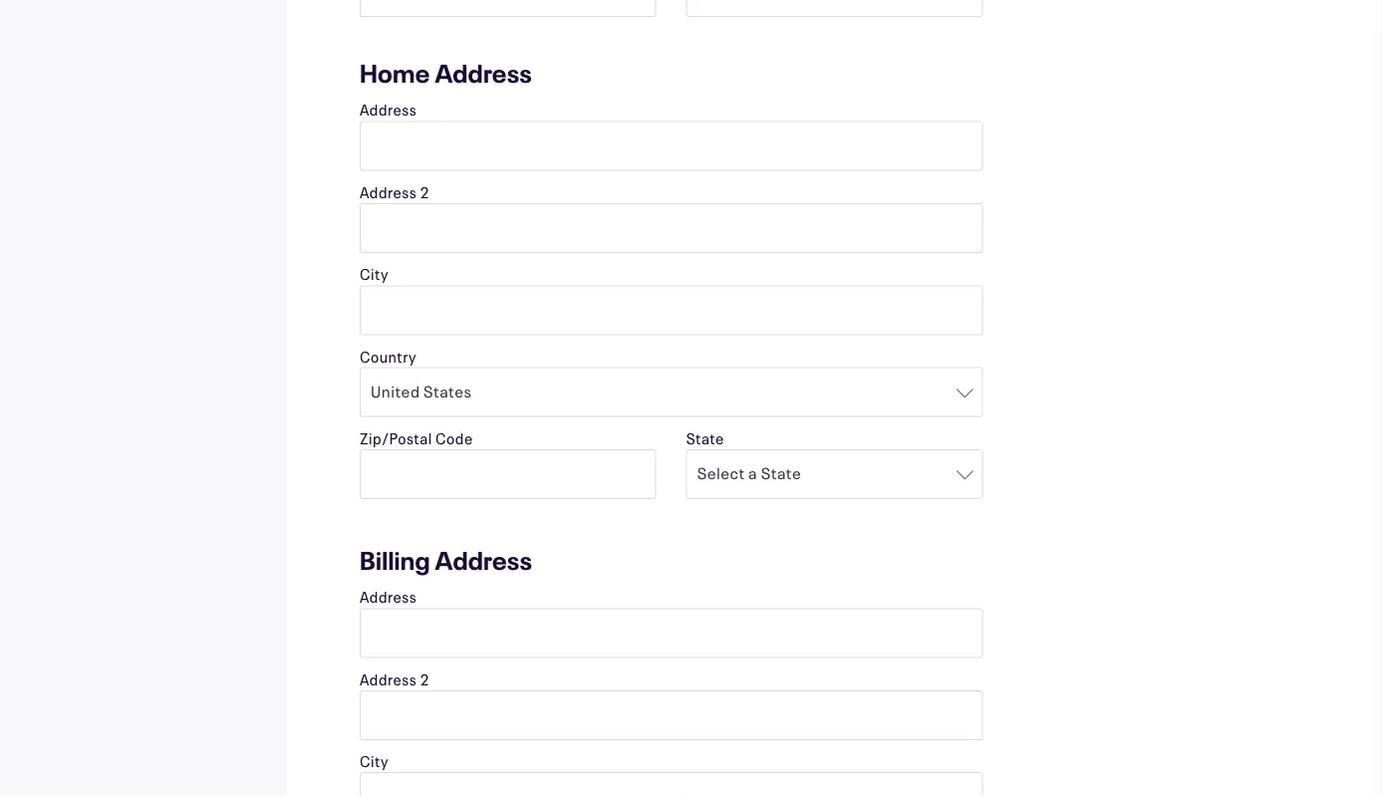 Task type: locate. For each thing, give the bounding box(es) containing it.
1 vertical spatial 2
[[420, 670, 430, 690]]

2
[[420, 183, 430, 202], [420, 670, 430, 690]]

select
[[698, 463, 745, 484]]

address 2 text field down address text field
[[360, 203, 983, 253]]

state right a
[[761, 463, 802, 484]]

city text field for address text box's address 2 text field
[[360, 773, 983, 797]]

0 vertical spatial state
[[687, 429, 725, 449]]

2 2 from the top
[[420, 670, 430, 690]]

country
[[360, 347, 417, 367]]

1 city text field from the top
[[360, 285, 983, 335]]

select a state
[[698, 463, 802, 484]]

None text field
[[687, 0, 983, 17]]

zip/postal code
[[360, 429, 473, 449]]

City text field
[[360, 285, 983, 335], [360, 773, 983, 797]]

1 vertical spatial city
[[360, 752, 389, 772]]

state up select
[[687, 429, 725, 449]]

address 2 for address text box's address 2 text field
[[360, 670, 430, 690]]

0 horizontal spatial state
[[687, 429, 725, 449]]

2 address 2 text field from the top
[[360, 691, 983, 741]]

billing
[[360, 543, 430, 577]]

city
[[360, 265, 389, 284], [360, 752, 389, 772]]

zip/postal
[[360, 429, 433, 449]]

1 vertical spatial address 2
[[360, 670, 430, 690]]

0 vertical spatial city text field
[[360, 285, 983, 335]]

2 address 2 from the top
[[360, 670, 430, 690]]

home address
[[360, 56, 532, 90]]

2 city text field from the top
[[360, 773, 983, 797]]

0 vertical spatial city
[[360, 265, 389, 284]]

0 vertical spatial address 2
[[360, 183, 430, 202]]

1 2 from the top
[[420, 183, 430, 202]]

1 horizontal spatial state
[[761, 463, 802, 484]]

address 2
[[360, 183, 430, 202], [360, 670, 430, 690]]

state
[[687, 429, 725, 449], [761, 463, 802, 484]]

address 2 text field down address text box
[[360, 691, 983, 741]]

address 2 text field for address text box
[[360, 691, 983, 741]]

1 vertical spatial city text field
[[360, 773, 983, 797]]

city text field for address text field's address 2 text field
[[360, 285, 983, 335]]

2 city from the top
[[360, 752, 389, 772]]

0 vertical spatial 2
[[420, 183, 430, 202]]

address
[[435, 56, 532, 90], [360, 101, 417, 120], [360, 183, 417, 202], [435, 543, 533, 577], [360, 588, 417, 608], [360, 670, 417, 690]]

1 address 2 text field from the top
[[360, 203, 983, 253]]

Address 2 text field
[[360, 203, 983, 253], [360, 691, 983, 741]]

1 vertical spatial address 2 text field
[[360, 691, 983, 741]]

0 vertical spatial address 2 text field
[[360, 203, 983, 253]]

Address text field
[[360, 121, 983, 171]]

1 vertical spatial state
[[761, 463, 802, 484]]

2 for address text field's address 2 text field
[[420, 183, 430, 202]]

Address text field
[[360, 609, 983, 658]]

1 address 2 from the top
[[360, 183, 430, 202]]

address 2 for address text field's address 2 text field
[[360, 183, 430, 202]]

1 city from the top
[[360, 265, 389, 284]]

city for city text box corresponding to address text box's address 2 text field
[[360, 752, 389, 772]]



Task type: vqa. For each thing, say whether or not it's contained in the screenshot.
Online event link
no



Task type: describe. For each thing, give the bounding box(es) containing it.
address 2 text field for address text field
[[360, 203, 983, 253]]

billing address
[[360, 543, 533, 577]]

home
[[360, 56, 430, 90]]

united
[[371, 381, 420, 402]]

united states
[[371, 381, 472, 402]]

Zip/Postal Code text field
[[360, 450, 657, 500]]

2 for address text box's address 2 text field
[[420, 670, 430, 690]]

states
[[424, 381, 472, 402]]

city for city text box corresponding to address text field's address 2 text field
[[360, 265, 389, 284]]

a
[[749, 463, 758, 484]]

code
[[436, 429, 473, 449]]



